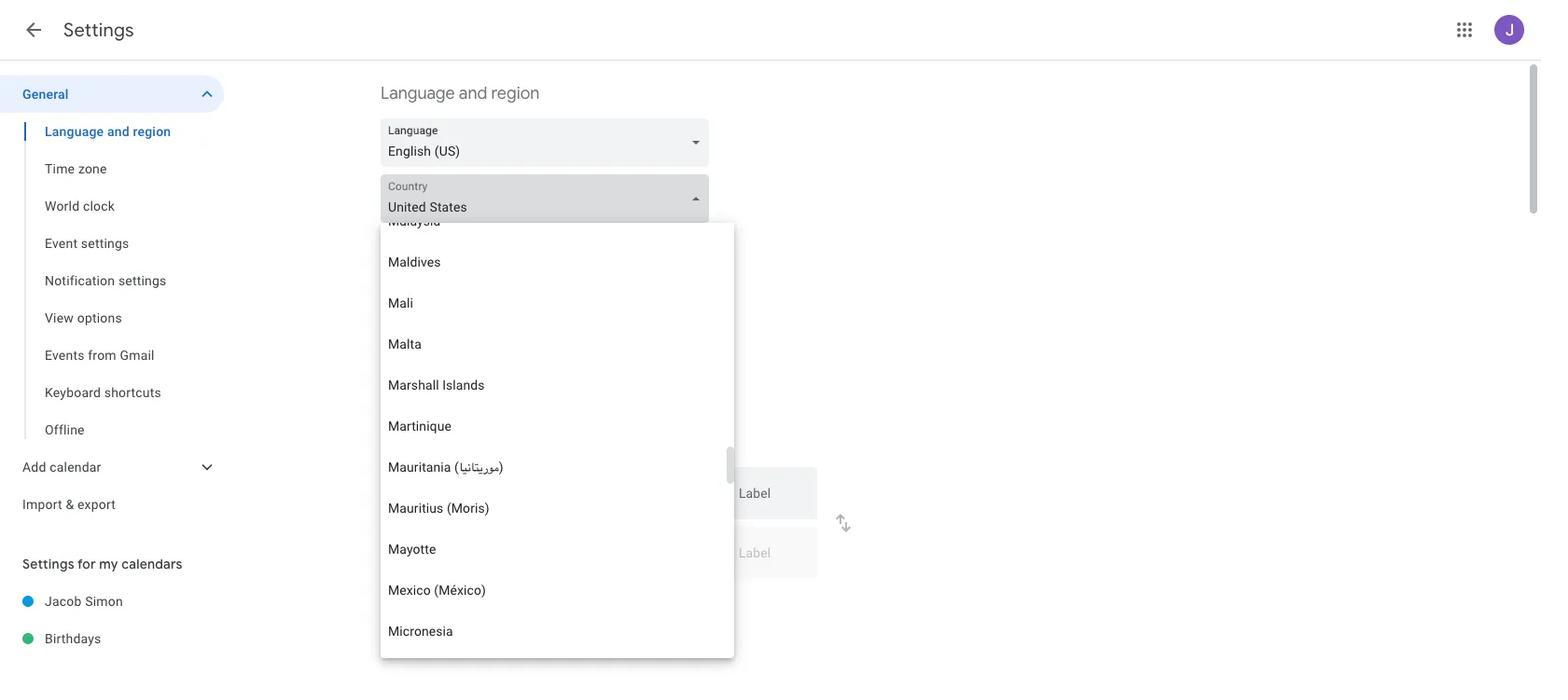 Task type: describe. For each thing, give the bounding box(es) containing it.
how
[[471, 633, 492, 646]]

0 horizontal spatial my
[[99, 556, 118, 573]]

calendars
[[122, 556, 183, 573]]

1 horizontal spatial my
[[492, 594, 510, 609]]

location
[[680, 594, 726, 609]]

Label for secondary time zone. text field
[[739, 547, 802, 573]]

settings for settings for my calendars
[[22, 556, 74, 573]]

learn more about how google calendar works across
[[381, 633, 649, 646]]

import
[[22, 497, 62, 512]]

malaysia option
[[381, 201, 726, 242]]

clock
[[83, 199, 115, 214]]

keyboard shortcuts
[[45, 385, 161, 400]]

settings for notification settings
[[118, 273, 166, 288]]

notification
[[45, 273, 115, 288]]

1 to from the left
[[434, 594, 445, 609]]

general
[[22, 87, 69, 102]]

region inside group
[[133, 124, 171, 139]]

1 vertical spatial time
[[560, 594, 586, 609]]

marshall islands option
[[381, 365, 726, 406]]

mauritania (‫موريتانيا‬‎) option
[[381, 447, 726, 488]]

time
[[45, 161, 75, 176]]

secondary
[[454, 438, 514, 452]]

gmail
[[120, 348, 155, 363]]

group containing language and region
[[0, 113, 224, 449]]

birthdays
[[45, 632, 101, 647]]

maldives option
[[381, 242, 726, 283]]

go back image
[[22, 19, 45, 41]]

google
[[495, 633, 530, 646]]

mali option
[[381, 283, 726, 324]]

micronesia option
[[381, 611, 726, 652]]

martinique option
[[381, 406, 726, 447]]

shortcuts
[[104, 385, 161, 400]]

from
[[88, 348, 116, 363]]

world
[[45, 199, 80, 214]]

1 horizontal spatial and
[[459, 83, 487, 104]]

simon
[[85, 594, 123, 609]]

Label for primary time zone. text field
[[739, 487, 802, 513]]

language inside tree
[[45, 124, 104, 139]]

event
[[45, 236, 78, 251]]

settings heading
[[63, 19, 134, 42]]

0 vertical spatial time
[[518, 438, 543, 452]]

&
[[66, 497, 74, 512]]

options
[[77, 311, 122, 326]]

settings for settings
[[63, 19, 134, 42]]

2 to from the left
[[620, 594, 632, 609]]

export
[[77, 497, 116, 512]]

more
[[411, 633, 437, 646]]

jacob
[[45, 594, 82, 609]]

settings for event settings
[[81, 236, 129, 251]]

view
[[45, 311, 74, 326]]

time zone
[[45, 161, 107, 176]]

view options
[[45, 311, 122, 326]]

birthdays link
[[45, 620, 224, 658]]

general tree item
[[0, 76, 224, 113]]



Task type: locate. For each thing, give the bounding box(es) containing it.
zone right time on the left top of page
[[78, 161, 107, 176]]

None field
[[381, 118, 716, 167], [381, 174, 716, 223], [381, 118, 716, 167], [381, 174, 716, 223]]

birthdays tree item
[[0, 620, 224, 658]]

zone inside group
[[78, 161, 107, 176]]

region
[[491, 83, 540, 104], [133, 124, 171, 139]]

tree
[[0, 76, 224, 523]]

time right 'secondary' in the left bottom of the page
[[518, 438, 543, 452]]

settings left for
[[22, 556, 74, 573]]

world clock
[[45, 199, 115, 214]]

zone up works
[[589, 594, 617, 609]]

0 vertical spatial language
[[381, 83, 455, 104]]

settings for my calendars
[[22, 556, 183, 573]]

to right ask at the left bottom of the page
[[434, 594, 445, 609]]

0 vertical spatial and
[[459, 83, 487, 104]]

works
[[580, 633, 610, 646]]

0 vertical spatial settings
[[81, 236, 129, 251]]

0 horizontal spatial language
[[45, 124, 104, 139]]

ask
[[409, 594, 430, 609]]

malta option
[[381, 324, 726, 365]]

mauritius (moris) option
[[381, 488, 726, 529]]

events
[[45, 348, 85, 363]]

mayotte option
[[381, 529, 726, 570]]

current
[[635, 594, 676, 609]]

offline
[[45, 423, 85, 438]]

group
[[0, 113, 224, 449]]

1 vertical spatial and
[[107, 124, 130, 139]]

0 horizontal spatial time
[[518, 438, 543, 452]]

1 vertical spatial settings
[[118, 273, 166, 288]]

jacob simon tree item
[[0, 583, 224, 620]]

my right for
[[99, 556, 118, 573]]

0 horizontal spatial zone
[[78, 161, 107, 176]]

add
[[22, 460, 46, 475]]

1 horizontal spatial region
[[491, 83, 540, 104]]

calendar
[[533, 633, 578, 646]]

0 vertical spatial zone
[[78, 161, 107, 176]]

to
[[434, 594, 445, 609], [620, 594, 632, 609]]

0 horizontal spatial and
[[107, 124, 130, 139]]

and
[[459, 83, 487, 104], [107, 124, 130, 139]]

1 vertical spatial my
[[492, 594, 510, 609]]

1 horizontal spatial language and region
[[381, 83, 540, 104]]

1 vertical spatial language and region
[[45, 124, 171, 139]]

settings
[[63, 19, 134, 42], [22, 556, 74, 573]]

zone
[[78, 161, 107, 176], [547, 438, 575, 452], [589, 594, 617, 609]]

1 horizontal spatial time
[[560, 594, 586, 609]]

0 horizontal spatial to
[[434, 594, 445, 609]]

tree containing general
[[0, 76, 224, 523]]

notification settings
[[45, 273, 166, 288]]

ask to update my primary time zone to current location
[[409, 594, 726, 609]]

jacob simon
[[45, 594, 123, 609]]

0 horizontal spatial region
[[133, 124, 171, 139]]

mexico (méxico) option
[[381, 570, 726, 611]]

about
[[440, 633, 469, 646]]

and inside tree
[[107, 124, 130, 139]]

my
[[99, 556, 118, 573], [492, 594, 510, 609]]

settings for my calendars tree
[[0, 583, 224, 658]]

0 vertical spatial region
[[491, 83, 540, 104]]

calendar
[[50, 460, 101, 475]]

events from gmail
[[45, 348, 155, 363]]

my right the update
[[492, 594, 510, 609]]

1 vertical spatial region
[[133, 124, 171, 139]]

settings
[[81, 236, 129, 251], [118, 273, 166, 288]]

to left current
[[620, 594, 632, 609]]

0 horizontal spatial language and region
[[45, 124, 171, 139]]

2 vertical spatial zone
[[589, 594, 617, 609]]

1 horizontal spatial zone
[[547, 438, 575, 452]]

across
[[613, 633, 647, 646]]

settings right 'go back' icon
[[63, 19, 134, 42]]

language and region
[[381, 83, 540, 104], [45, 124, 171, 139]]

1 vertical spatial zone
[[547, 438, 575, 452]]

1 horizontal spatial to
[[620, 594, 632, 609]]

0 vertical spatial language and region
[[381, 83, 540, 104]]

1 horizontal spatial language
[[381, 83, 455, 104]]

moldova (republica moldova) option
[[381, 652, 726, 688]]

display secondary time zone
[[409, 438, 575, 452]]

zone down marshall islands option
[[547, 438, 575, 452]]

time up micronesia option
[[560, 594, 586, 609]]

1 vertical spatial settings
[[22, 556, 74, 573]]

update
[[449, 594, 489, 609]]

language
[[381, 83, 455, 104], [45, 124, 104, 139]]

time
[[518, 438, 543, 452], [560, 594, 586, 609]]

import & export
[[22, 497, 116, 512]]

0 vertical spatial settings
[[63, 19, 134, 42]]

for
[[77, 556, 96, 573]]

learn
[[381, 633, 409, 646]]

keyboard
[[45, 385, 101, 400]]

0 vertical spatial my
[[99, 556, 118, 573]]

add calendar
[[22, 460, 101, 475]]

event settings
[[45, 236, 129, 251]]

language and region inside group
[[45, 124, 171, 139]]

display
[[409, 438, 451, 452]]

1 vertical spatial language
[[45, 124, 104, 139]]

settings up the notification settings
[[81, 236, 129, 251]]

primary
[[513, 594, 557, 609]]

settings up options
[[118, 273, 166, 288]]

2 horizontal spatial zone
[[589, 594, 617, 609]]



Task type: vqa. For each thing, say whether or not it's contained in the screenshot.
"&"
yes



